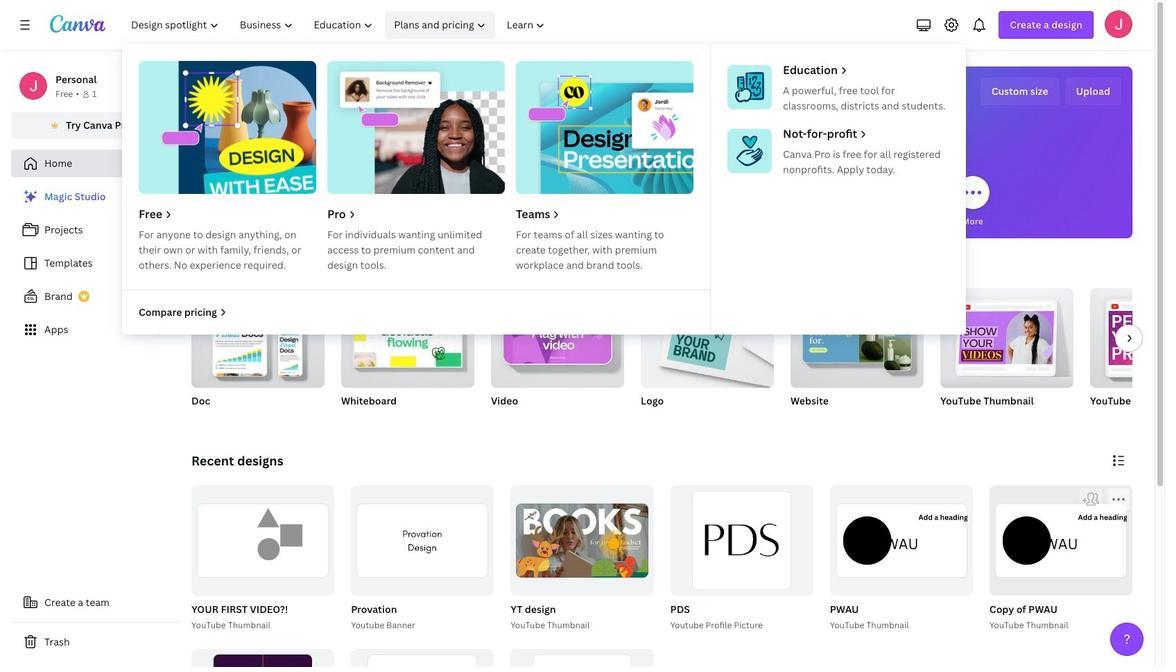 Task type: describe. For each thing, give the bounding box(es) containing it.
top level navigation element
[[122, 11, 966, 335]]



Task type: locate. For each thing, give the bounding box(es) containing it.
menu
[[122, 44, 966, 335]]

group
[[191, 289, 325, 426], [191, 289, 325, 388], [341, 289, 474, 426], [341, 289, 474, 388], [491, 289, 624, 426], [491, 289, 624, 388], [641, 289, 774, 426], [641, 289, 774, 388], [791, 289, 924, 426], [791, 289, 924, 388], [941, 289, 1074, 426], [1090, 289, 1165, 426], [189, 486, 334, 633], [191, 486, 334, 596], [348, 486, 494, 633], [351, 486, 494, 596], [508, 486, 654, 633], [511, 486, 654, 596], [668, 486, 813, 633], [670, 486, 813, 596], [827, 486, 973, 633], [987, 486, 1133, 633], [990, 486, 1133, 596], [191, 650, 334, 668], [351, 650, 494, 668], [511, 650, 654, 668]]

None search field
[[454, 129, 870, 157]]

james peterson image
[[1105, 10, 1133, 38]]

list
[[11, 183, 180, 344]]



Task type: vqa. For each thing, say whether or not it's contained in the screenshot.
group
yes



